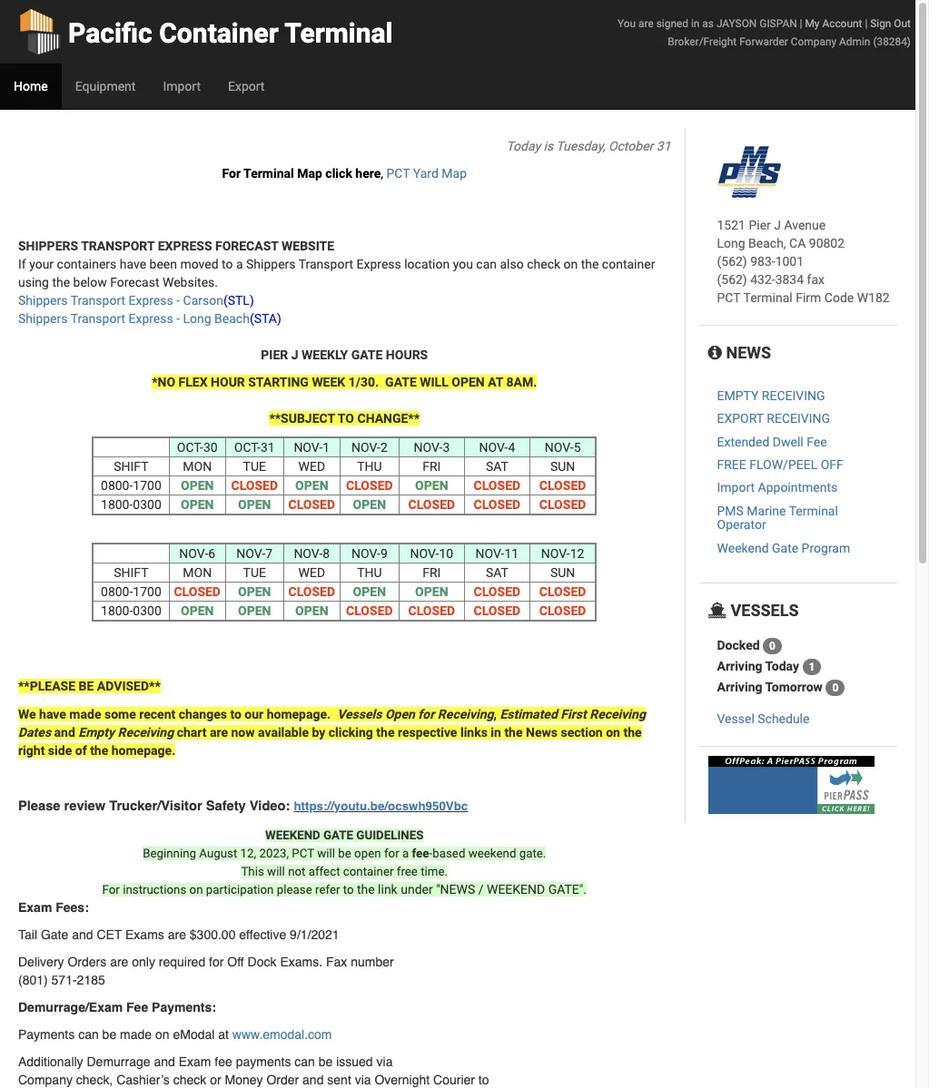 Task type: locate. For each thing, give the bounding box(es) containing it.
www.emodal.com
[[232, 1028, 332, 1043]]

1 vertical spatial today
[[765, 659, 799, 673]]

2 1700 from the top
[[133, 585, 161, 599]]

0 vertical spatial company
[[791, 35, 837, 48]]

gate inside the empty receiving export receiving extended dwell fee free flow/peel off import appointments pms marine terminal operator weekend gate program
[[772, 541, 798, 555]]

tue down oct-31
[[243, 460, 266, 474]]

1 | from the left
[[800, 17, 802, 30]]

oct-30
[[177, 440, 218, 455]]

have right we
[[39, 707, 66, 722]]

affect
[[309, 865, 340, 879]]

1 vertical spatial thu
[[357, 566, 382, 580]]

transport
[[81, 239, 155, 253]]

can down demurrage/exam
[[78, 1028, 99, 1043]]

free
[[397, 865, 418, 879]]

1 vertical spatial will
[[267, 865, 285, 879]]

1 vertical spatial homepage.
[[111, 744, 175, 758]]

open
[[354, 847, 381, 861]]

1 vertical spatial shift
[[114, 566, 149, 580]]

for inside weekend gate guidelines beginning august 12, 2023, pct will be open for a fee -based weekend gate. this will not affect container free time. for instructions on participation please refer to the link under "news / weekend gate". exam fees:
[[384, 847, 399, 861]]

2 1800-0300 from the top
[[101, 604, 161, 618]]

on right section in the right of the page
[[606, 726, 620, 740]]

fee inside the empty receiving export receiving extended dwell fee free flow/peel off import appointments pms marine terminal operator weekend gate program
[[807, 435, 827, 449]]

0 right docked
[[769, 640, 776, 653]]

1 vertical spatial long
[[183, 312, 211, 326]]

tue down nov-7 in the left bottom of the page
[[243, 566, 266, 580]]

0 vertical spatial have
[[120, 257, 146, 272]]

weekend gate guidelines beginning august 12, 2023, pct will be open for a fee -based weekend gate. this will not affect container free time. for instructions on participation please refer to the link under "news / weekend gate". exam fees:
[[18, 829, 587, 915]]

thu down nov-2
[[357, 460, 382, 474]]

gate down hours
[[385, 375, 417, 390]]

exam down emodal
[[179, 1055, 211, 1070]]

mon for 6
[[183, 566, 212, 580]]

fee up be made
[[126, 1001, 148, 1015]]

sun
[[550, 460, 575, 474], [550, 566, 575, 580]]

1 horizontal spatial vessels
[[727, 601, 799, 620]]

weekend up 2023,
[[265, 829, 320, 843]]

0 horizontal spatial exam
[[18, 901, 52, 915]]

1 vertical spatial tue
[[243, 566, 266, 580]]

1800-0300 for closed
[[101, 604, 161, 618]]

for down guidelines
[[384, 847, 399, 861]]

j inside 1521 pier j avenue long beach, ca 90802 (562) 983-1001 (562) 432-3834 fax pct terminal firm code w182
[[774, 218, 781, 232]]

pct for weekend gate guidelines beginning august 12, 2023, pct will be open for a fee -based weekend gate. this will not affect container free time. for instructions on participation please refer to the link under "news / weekend gate". exam fees:
[[292, 847, 314, 861]]

delivery
[[18, 955, 64, 970]]

1800-0300 for open
[[101, 498, 161, 512]]

in inside chart are now available by clicking the respective links in the news section on the right side of the homepage.
[[491, 726, 501, 740]]

0 vertical spatial thu
[[357, 460, 382, 474]]

the left link
[[357, 883, 375, 897]]

now
[[231, 726, 255, 740]]

payments
[[236, 1055, 291, 1070]]

pierpass image
[[708, 756, 874, 814]]

vessels up clicking
[[337, 707, 382, 722]]

nov- right '6' at the left bottom of the page
[[236, 547, 265, 561]]

0 horizontal spatial vessels
[[337, 707, 382, 722]]

mon down nov-6
[[183, 566, 212, 580]]

the right section in the right of the page
[[623, 726, 642, 740]]

0 vertical spatial express
[[356, 257, 401, 272]]

2 vertical spatial pct
[[292, 847, 314, 861]]

fri down nov-10
[[423, 566, 441, 580]]

week
[[312, 375, 345, 390]]

1 horizontal spatial import
[[717, 481, 755, 495]]

receiving down the recent
[[118, 726, 174, 740]]

ship image
[[708, 603, 727, 619]]

1 vertical spatial for
[[384, 847, 399, 861]]

can up order
[[294, 1055, 315, 1070]]

1 vertical spatial via
[[355, 1074, 371, 1088]]

1 fri from the top
[[423, 460, 441, 474]]

empty receiving export receiving extended dwell fee free flow/peel off import appointments pms marine terminal operator weekend gate program
[[717, 389, 850, 555]]

on down beginning august
[[189, 884, 203, 897]]

gate down pms marine terminal operator link
[[772, 541, 798, 555]]

2 0800- from the top
[[101, 585, 133, 599]]

0 vertical spatial homepage.
[[267, 707, 331, 722]]

express down the shippers transport express - carson link
[[129, 312, 173, 326]]

1 vertical spatial 0300
[[133, 604, 161, 618]]

(38284)
[[873, 35, 911, 48]]

1 1800- from the top
[[101, 498, 133, 512]]

arriving down docked
[[717, 659, 762, 673]]

a inside shippers transport express forecast website if your containers have been moved to a shippers transport express location you can also check on the container using the below forecast websites. shippers transport express - carson (stl) shippers transport express - long beach (sta)
[[236, 257, 243, 272]]

3
[[443, 440, 450, 455]]

weekend
[[468, 847, 516, 861]]

additionally demurrage and exam fee payments can be issued via company check, cashier's check or money order and sent via overnight courier to
[[18, 1055, 489, 1088]]

2 horizontal spatial can
[[476, 257, 497, 272]]

long inside shippers transport express forecast website if your containers have been moved to a shippers transport express location you can also check on the container using the below forecast websites. shippers transport express - carson (stl) shippers transport express - long beach (sta)
[[183, 312, 211, 326]]

a
[[236, 257, 243, 272], [402, 847, 409, 861]]

0 vertical spatial import
[[163, 79, 201, 94]]

pct left yard
[[386, 166, 410, 181]]

company inside additionally demurrage and exam fee payments can be issued via company check, cashier's check or money order and sent via overnight courier to
[[18, 1074, 73, 1088]]

0800- for closed
[[101, 585, 133, 599]]

0 vertical spatial check
[[527, 257, 560, 272]]

gate up *no flex hour starting week 1/30.  gate will open at 8am.
[[351, 348, 383, 362]]

gate up affect
[[323, 829, 353, 843]]

0 horizontal spatial have
[[39, 707, 66, 722]]

in inside you are signed in as jayson gispan | my account | sign out broker/freight forwarder company admin (38284)
[[691, 17, 700, 30]]

nov- down to
[[351, 440, 380, 455]]

1 horizontal spatial map
[[442, 166, 467, 181]]

1 vertical spatial be
[[319, 1055, 333, 1070]]

2 (562) from the top
[[717, 272, 747, 287]]

sat for 11
[[486, 566, 508, 580]]

31 right the october
[[656, 139, 671, 153]]

transport down the shippers transport express - carson link
[[71, 312, 125, 326]]

10
[[439, 547, 453, 561]]

and left cet
[[72, 928, 93, 943]]

571-
[[51, 974, 77, 988]]

by
[[312, 726, 325, 740]]

will up affect
[[317, 847, 335, 861]]

instructions
[[123, 884, 186, 897]]

you are signed in as jayson gispan | my account | sign out broker/freight forwarder company admin (38284)
[[618, 17, 911, 48]]

extended
[[717, 435, 770, 449]]

1 0800- from the top
[[101, 479, 133, 493]]

shift for open
[[114, 460, 149, 474]]

beach,
[[748, 236, 786, 251]]

to down forecast
[[222, 257, 233, 272]]

nov- right 3
[[479, 440, 508, 455]]

0 right tomorrow
[[832, 682, 839, 695]]

chart
[[177, 726, 207, 740]]

mon for 30
[[183, 460, 212, 474]]

0 vertical spatial a
[[236, 257, 243, 272]]

export
[[717, 412, 764, 426]]

open
[[385, 707, 415, 722]]

container inside shippers transport express forecast website if your containers have been moved to a shippers transport express location you can also check on the container using the below forecast websites. shippers transport express - carson (stl) shippers transport express - long beach (sta)
[[602, 257, 655, 272]]

1 horizontal spatial a
[[402, 847, 409, 861]]

exam inside additionally demurrage and exam fee payments can be issued via company check, cashier's check or money order and sent via overnight courier to
[[179, 1055, 211, 1070]]

1521 pier j avenue long beach, ca 90802 (562) 983-1001 (562) 432-3834 fax pct terminal firm code w182
[[717, 218, 890, 305]]

2 0800-1700 from the top
[[101, 585, 161, 599]]

effective
[[239, 928, 286, 943]]

empty receiving link
[[717, 389, 825, 403]]

2 wed from the top
[[298, 566, 325, 580]]

wed down nov-1
[[298, 460, 325, 474]]

free flow/peel off link
[[717, 458, 843, 472]]

transport down below
[[71, 293, 125, 308]]

1 vertical spatial 0800-
[[101, 585, 133, 599]]

been
[[149, 257, 177, 272]]

nov- for 11
[[475, 547, 504, 561]]

1 vertical spatial can
[[78, 1028, 99, 1043]]

1001
[[775, 254, 804, 269]]

1 map from the left
[[297, 166, 322, 181]]

for
[[418, 707, 434, 722], [384, 847, 399, 861], [209, 955, 224, 970]]

oct-31
[[234, 440, 275, 455]]

2 mon from the top
[[183, 566, 212, 580]]

thu down nov-9
[[357, 566, 382, 580]]

0 vertical spatial 0800-1700
[[101, 479, 161, 493]]

1 mon from the top
[[183, 460, 212, 474]]

- inside weekend gate guidelines beginning august 12, 2023, pct will be open for a fee -based weekend gate. this will not affect container free time. for instructions on participation please refer to the link under "news / weekend gate". exam fees:
[[429, 847, 433, 861]]

0 horizontal spatial news
[[526, 726, 558, 740]]

express
[[158, 239, 212, 253]]

1 horizontal spatial gate
[[772, 541, 798, 555]]

1 vertical spatial mon
[[183, 566, 212, 580]]

can right you
[[476, 257, 497, 272]]

are up required
[[168, 928, 186, 943]]

to
[[222, 257, 233, 272], [230, 707, 241, 722], [343, 884, 354, 897], [478, 1074, 489, 1088]]

0 vertical spatial 1800-
[[101, 498, 133, 512]]

0 horizontal spatial 0
[[769, 640, 776, 653]]

1 horizontal spatial can
[[294, 1055, 315, 1070]]

2 fri from the top
[[423, 566, 441, 580]]

1 vertical spatial 1800-0300
[[101, 604, 161, 618]]

1 vertical spatial fee
[[215, 1055, 232, 1070]]

for left off
[[209, 955, 224, 970]]

0 vertical spatial exam
[[18, 901, 52, 915]]

j right pier
[[774, 218, 781, 232]]

receiving up links
[[438, 707, 494, 722]]

0 horizontal spatial will
[[267, 865, 285, 879]]

2 vertical spatial -
[[429, 847, 433, 861]]

1 (562) from the top
[[717, 254, 747, 269]]

|
[[800, 17, 802, 30], [865, 17, 868, 30]]

oct-
[[177, 440, 203, 455], [234, 440, 261, 455]]

31 left nov-1
[[261, 440, 275, 455]]

2 horizontal spatial receiving
[[590, 707, 646, 722]]

0 vertical spatial fee
[[412, 847, 429, 861]]

2 vertical spatial for
[[209, 955, 224, 970]]

(stl)
[[223, 293, 254, 308]]

2 sat from the top
[[486, 566, 508, 580]]

be inside weekend gate guidelines beginning august 12, 2023, pct will be open for a fee -based weekend gate. this will not affect container free time. for instructions on participation please refer to the link under "news / weekend gate". exam fees:
[[338, 847, 351, 861]]

for up respective
[[418, 707, 434, 722]]

sign
[[870, 17, 891, 30]]

oct- for 30
[[177, 440, 203, 455]]

983-
[[750, 254, 775, 269]]

fee up the free
[[412, 847, 429, 861]]

0300 for open
[[133, 498, 161, 512]]

payments:
[[152, 1001, 216, 1015]]

1 arriving from the top
[[717, 659, 762, 673]]

1 horizontal spatial for
[[384, 847, 399, 861]]

time.
[[421, 865, 448, 879]]

2 0300 from the top
[[133, 604, 161, 618]]

news down estimated
[[526, 726, 558, 740]]

sun down nov-12
[[550, 566, 575, 580]]

trucker/visitor
[[109, 799, 202, 814]]

at
[[488, 375, 503, 390]]

vessel schedule
[[717, 712, 810, 726]]

location
[[404, 257, 450, 272]]

pct up not
[[292, 847, 314, 861]]

1 horizontal spatial be
[[338, 847, 351, 861]]

oct- left oct-31
[[177, 440, 203, 455]]

import down pacific container terminal link
[[163, 79, 201, 94]]

0800- for open
[[101, 479, 133, 493]]

0 horizontal spatial |
[[800, 17, 802, 30]]

in left as
[[691, 17, 700, 30]]

0 horizontal spatial fee
[[215, 1055, 232, 1070]]

pacific container terminal link
[[18, 0, 393, 64]]

fee inside additionally demurrage and exam fee payments can be issued via company check, cashier's check or money order and sent via overnight courier to
[[215, 1055, 232, 1070]]

shippers transport express forecast website if your containers have been moved to a shippers transport express location you can also check on the container using the below forecast websites. shippers transport express - carson (stl) shippers transport express - long beach (sta)
[[18, 239, 655, 326]]

map right yard
[[442, 166, 467, 181]]

for inside weekend gate guidelines beginning august 12, 2023, pct will be open for a fee -based weekend gate. this will not affect container free time. for instructions on participation please refer to the link under "news / weekend gate". exam fees:
[[102, 884, 120, 897]]

have
[[120, 257, 146, 272], [39, 707, 66, 722]]

company down my
[[791, 35, 837, 48]]

beginning august
[[143, 847, 237, 861]]

1 sat from the top
[[486, 460, 508, 474]]

w182
[[857, 291, 890, 305]]

0 vertical spatial long
[[717, 236, 745, 251]]

nov- for 2
[[351, 440, 380, 455]]

receiving up 'dwell'
[[767, 412, 830, 426]]

1 horizontal spatial check
[[527, 257, 560, 272]]

1 1800-0300 from the top
[[101, 498, 161, 512]]

0 horizontal spatial long
[[183, 312, 211, 326]]

0 horizontal spatial homepage.
[[111, 744, 175, 758]]

to inside additionally demurrage and exam fee payments can be issued via company check, cashier's check or money order and sent via overnight courier to
[[478, 1074, 489, 1088]]

long down carson
[[183, 312, 211, 326]]

a inside weekend gate guidelines beginning august 12, 2023, pct will be open for a fee -based weekend gate. this will not affect container free time. for instructions on participation please refer to the link under "news / weekend gate". exam fees:
[[402, 847, 409, 861]]

pct up info circle image
[[717, 291, 740, 305]]

receiving up section in the right of the page
[[590, 707, 646, 722]]

1 thu from the top
[[357, 460, 382, 474]]

2 oct- from the left
[[234, 440, 261, 455]]

number
[[351, 955, 394, 970]]

homepage. down and empty receiving
[[111, 744, 175, 758]]

be left open
[[338, 847, 351, 861]]

(562) left 983-
[[717, 254, 747, 269]]

1 wed from the top
[[298, 460, 325, 474]]

1 sun from the top
[[550, 460, 575, 474]]

(562) left 432- on the top right
[[717, 272, 747, 287]]

nov- right 10
[[475, 547, 504, 561]]

nov-3
[[414, 440, 450, 455]]

are left only
[[110, 955, 128, 970]]

import button
[[149, 64, 214, 109]]

shippers transport express - long beach link
[[18, 312, 250, 326]]

0 vertical spatial vessels
[[727, 601, 799, 620]]

nov-10
[[410, 547, 453, 561]]

are inside you are signed in as jayson gispan | my account | sign out broker/freight forwarder company admin (38284)
[[639, 17, 654, 30]]

2 horizontal spatial for
[[418, 707, 434, 722]]

0 vertical spatial sat
[[486, 460, 508, 474]]

1 vertical spatial gate
[[385, 375, 417, 390]]

wed
[[298, 460, 325, 474], [298, 566, 325, 580]]

1 vertical spatial company
[[18, 1074, 73, 1088]]

are right you
[[639, 17, 654, 30]]

1 1700 from the top
[[133, 479, 161, 493]]

company
[[791, 35, 837, 48], [18, 1074, 73, 1088]]

wed down nov-8
[[298, 566, 325, 580]]

nov- for 3
[[414, 440, 443, 455]]

weekend right /
[[487, 883, 545, 897]]

7
[[265, 547, 273, 561]]

sun for 12
[[550, 566, 575, 580]]

on right also
[[564, 257, 578, 272]]

nov- right 4 on the top right of page
[[545, 440, 574, 455]]

be up sent
[[319, 1055, 333, 1070]]

the down open
[[376, 726, 395, 740]]

2 tue from the top
[[243, 566, 266, 580]]

1 down **subject to change**
[[323, 440, 330, 455]]

fee
[[412, 847, 429, 861], [215, 1055, 232, 1070]]

1 horizontal spatial via
[[376, 1055, 393, 1070]]

0 vertical spatial 1
[[323, 440, 330, 455]]

company down additionally
[[18, 1074, 73, 1088]]

be inside additionally demurrage and exam fee payments can be issued via company check, cashier's check or money order and sent via overnight courier to
[[319, 1055, 333, 1070]]

pct inside 1521 pier j avenue long beach, ca 90802 (562) 983-1001 (562) 432-3834 fax pct terminal firm code w182
[[717, 291, 740, 305]]

1 horizontal spatial exam
[[179, 1055, 211, 1070]]

vessels up docked
[[727, 601, 799, 620]]

for up forecast
[[222, 166, 241, 181]]

express
[[356, 257, 401, 272], [129, 293, 173, 308], [129, 312, 173, 326]]

via down 'issued'
[[355, 1074, 371, 1088]]

1 horizontal spatial fee
[[807, 435, 827, 449]]

2 | from the left
[[865, 17, 868, 30]]

0 vertical spatial in
[[691, 17, 700, 30]]

weekend
[[717, 541, 769, 555]]

for
[[222, 166, 241, 181], [102, 884, 120, 897]]

0 vertical spatial tue
[[243, 460, 266, 474]]

0 vertical spatial sun
[[550, 460, 575, 474]]

nov- right 2
[[414, 440, 443, 455]]

0800-1700 for open
[[101, 479, 161, 493]]

sun down nov-5
[[550, 460, 575, 474]]

nov- for 10
[[410, 547, 439, 561]]

9
[[380, 547, 388, 561]]

a up the free
[[402, 847, 409, 861]]

| left my
[[800, 17, 802, 30]]

1 vertical spatial pct
[[717, 291, 740, 305]]

export receiving link
[[717, 412, 830, 426]]

code
[[824, 291, 854, 305]]

*no flex hour starting week 1/30.  gate will open at 8am.
[[152, 375, 537, 390]]

0 horizontal spatial in
[[491, 726, 501, 740]]

you
[[453, 257, 473, 272]]

and up the side
[[54, 726, 75, 740]]

vessels for vessels
[[727, 601, 799, 620]]

1 oct- from the left
[[177, 440, 203, 455]]

receiving for estimated first receiving dates
[[590, 707, 646, 722]]

express down forecast
[[129, 293, 173, 308]]

2 sun from the top
[[550, 566, 575, 580]]

nov- for 5
[[545, 440, 574, 455]]

import down the free
[[717, 481, 755, 495]]

receiving up "export receiving" link
[[762, 389, 825, 403]]

via up overnight
[[376, 1055, 393, 1070]]

1521
[[717, 218, 746, 232]]

1 horizontal spatial j
[[774, 218, 781, 232]]

receiving
[[762, 389, 825, 403], [767, 412, 830, 426]]

recent
[[139, 707, 175, 722]]

in
[[691, 17, 700, 30], [491, 726, 501, 740]]

1 horizontal spatial will
[[317, 847, 335, 861]]

0 vertical spatial can
[[476, 257, 497, 272]]

2 vertical spatial express
[[129, 312, 173, 326]]

0 vertical spatial ,
[[381, 166, 383, 181]]

sat down nov-4
[[486, 460, 508, 474]]

0 vertical spatial container
[[602, 257, 655, 272]]

to inside shippers transport express forecast website if your containers have been moved to a shippers transport express location you can also check on the container using the below forecast websites. shippers transport express - carson (stl) shippers transport express - long beach (sta)
[[222, 257, 233, 272]]

1 shift from the top
[[114, 460, 149, 474]]

0 horizontal spatial import
[[163, 79, 201, 94]]

wed for 8
[[298, 566, 325, 580]]

news inside chart are now available by clicking the respective links in the news section on the right side of the homepage.
[[526, 726, 558, 740]]

0 vertical spatial receiving
[[762, 389, 825, 403]]

will down 2023,
[[267, 865, 285, 879]]

2 1800- from the top
[[101, 604, 133, 618]]

0 vertical spatial for
[[222, 166, 241, 181]]

if
[[18, 257, 26, 272]]

1 up tomorrow
[[809, 661, 815, 674]]

sat down nov-11
[[486, 566, 508, 580]]

1700 for closed
[[133, 585, 161, 599]]

pct inside weekend gate guidelines beginning august 12, 2023, pct will be open for a fee -based weekend gate. this will not affect container free time. for instructions on participation please refer to the link under "news / weekend gate". exam fees:
[[292, 847, 314, 861]]

https://youtu.be/ocswh950vbc link
[[294, 800, 468, 814]]

1 horizontal spatial |
[[865, 17, 868, 30]]

terminal inside the empty receiving export receiving extended dwell fee free flow/peel off import appointments pms marine terminal operator weekend gate program
[[789, 504, 838, 518]]

1 0300 from the top
[[133, 498, 161, 512]]

0 vertical spatial news
[[722, 343, 771, 362]]

fee inside weekend gate guidelines beginning august 12, 2023, pct will be open for a fee -based weekend gate. this will not affect container free time. for instructions on participation please refer to the link under "news / weekend gate". exam fees:
[[412, 847, 429, 861]]

shift for closed
[[114, 566, 149, 580]]

a down forecast
[[236, 257, 243, 272]]

1 horizontal spatial have
[[120, 257, 146, 272]]

respective
[[398, 726, 457, 740]]

0 vertical spatial mon
[[183, 460, 212, 474]]

hour
[[211, 375, 245, 390]]

nov- for 8
[[294, 547, 323, 561]]

in right links
[[491, 726, 501, 740]]

2 shift from the top
[[114, 566, 149, 580]]

1 horizontal spatial 0
[[832, 682, 839, 695]]

express left location
[[356, 257, 401, 272]]

1 tue from the top
[[243, 460, 266, 474]]

gate
[[772, 541, 798, 555], [41, 928, 68, 943]]

2
[[380, 440, 388, 455]]

1 0800-1700 from the top
[[101, 479, 161, 493]]

receiving inside estimated first receiving dates
[[590, 707, 646, 722]]

0 vertical spatial fee
[[807, 435, 827, 449]]

we have made some recent changes to our homepage.
[[18, 707, 331, 722]]

to right refer
[[343, 884, 354, 897]]

off
[[227, 955, 244, 970]]

2 thu from the top
[[357, 566, 382, 580]]

oct- right 30
[[234, 440, 261, 455]]

0 horizontal spatial 1
[[323, 440, 330, 455]]

1 vertical spatial arriving
[[717, 680, 762, 694]]

will
[[317, 847, 335, 861], [267, 865, 285, 879]]

clicking
[[329, 726, 373, 740]]

news up empty
[[722, 343, 771, 362]]

1 vertical spatial vessels
[[337, 707, 382, 722]]

check right also
[[527, 257, 560, 272]]

,
[[381, 166, 383, 181], [494, 707, 497, 722]]



Task type: describe. For each thing, give the bounding box(es) containing it.
tail
[[18, 928, 37, 943]]

vessel
[[717, 712, 755, 726]]

nov- for 1
[[294, 440, 323, 455]]

dwell
[[773, 435, 803, 449]]

0 vertical spatial will
[[317, 847, 335, 861]]

free
[[717, 458, 746, 472]]

weekend gate program link
[[717, 541, 850, 555]]

0 horizontal spatial fee
[[126, 1001, 148, 1015]]

shippers
[[18, 239, 78, 253]]

can inside shippers transport express forecast website if your containers have been moved to a shippers transport express location you can also check on the container using the below forecast websites. shippers transport express - carson (stl) shippers transport express - long beach (sta)
[[476, 257, 497, 272]]

1 inside docked 0 arriving today 1 arriving tomorrow 0
[[809, 661, 815, 674]]

our
[[245, 707, 264, 722]]

appointments
[[758, 481, 838, 495]]

extended dwell fee link
[[717, 435, 827, 449]]

refer
[[315, 884, 340, 897]]

website
[[282, 239, 334, 253]]

nov- for 12
[[541, 547, 570, 561]]

link
[[378, 883, 398, 897]]

nov-1
[[294, 440, 330, 455]]

program
[[802, 541, 850, 555]]

0800-1700 for closed
[[101, 585, 161, 599]]

nov-9
[[351, 547, 388, 561]]

import inside the empty receiving export receiving extended dwell fee free flow/peel off import appointments pms marine terminal operator weekend gate program
[[717, 481, 755, 495]]

emodal
[[173, 1028, 215, 1043]]

0 vertical spatial 31
[[656, 139, 671, 153]]

receiving for and empty receiving
[[118, 726, 174, 740]]

gate".
[[548, 883, 587, 897]]

ca
[[789, 236, 806, 251]]

sat for 4
[[486, 460, 508, 474]]

0 vertical spatial 0
[[769, 640, 776, 653]]

pier
[[749, 218, 771, 232]]

oct- for 31
[[234, 440, 261, 455]]

0 vertical spatial for
[[418, 707, 434, 722]]

0 horizontal spatial via
[[355, 1074, 371, 1088]]

company inside you are signed in as jayson gispan | my account | sign out broker/freight forwarder company admin (38284)
[[791, 35, 837, 48]]

1 horizontal spatial homepage.
[[267, 707, 331, 722]]

today is tuesday, october 31
[[506, 139, 671, 153]]

pacific container terminal image
[[717, 146, 781, 198]]

gispan
[[759, 17, 797, 30]]

container inside weekend gate guidelines beginning august 12, 2023, pct will be open for a fee -based weekend gate. this will not affect container free time. for instructions on participation please refer to the link under "news / weekend gate". exam fees:
[[343, 865, 394, 879]]

and left sent
[[302, 1074, 324, 1088]]

exams
[[125, 928, 164, 943]]

jayson
[[716, 17, 757, 30]]

the down your
[[52, 275, 70, 290]]

wed for 1
[[298, 460, 325, 474]]

1700 for open
[[133, 479, 161, 493]]

can inside additionally demurrage and exam fee payments can be issued via company check, cashier's check or money order and sent via overnight courier to
[[294, 1055, 315, 1070]]

1 vertical spatial shippers
[[18, 293, 68, 308]]

yard
[[413, 166, 439, 181]]

1800- for open
[[101, 498, 133, 512]]

cashier's
[[116, 1074, 170, 1088]]

are inside chart are now available by clicking the respective links in the news section on the right side of the homepage.
[[210, 726, 228, 740]]

0300 for closed
[[133, 604, 161, 618]]

payments can be made on emodal at www.emodal.com
[[18, 1028, 332, 1043]]

1800- for closed
[[101, 604, 133, 618]]

"news
[[436, 883, 475, 897]]

payments
[[18, 1028, 75, 1043]]

forecast
[[215, 239, 278, 253]]

gate inside weekend gate guidelines beginning august 12, 2023, pct will be open for a fee -based weekend gate. this will not affect container free time. for instructions on participation please refer to the link under "news / weekend gate". exam fees:
[[323, 829, 353, 843]]

1 horizontal spatial for
[[222, 166, 241, 181]]

1 vertical spatial -
[[176, 312, 180, 326]]

here
[[355, 166, 381, 181]]

demurrage/exam fee payments:
[[18, 1001, 216, 1015]]

1 horizontal spatial receiving
[[438, 707, 494, 722]]

6
[[208, 547, 215, 561]]

is
[[544, 139, 553, 153]]

the right the 'of'
[[90, 744, 108, 758]]

0 horizontal spatial today
[[506, 139, 540, 153]]

account
[[822, 17, 862, 30]]

tuesday,
[[556, 139, 605, 153]]

import inside dropdown button
[[163, 79, 201, 94]]

sun for 5
[[550, 460, 575, 474]]

guidelines
[[356, 829, 424, 843]]

nov- for 7
[[236, 547, 265, 561]]

0 vertical spatial via
[[376, 1055, 393, 1070]]

1 vertical spatial transport
[[71, 293, 125, 308]]

check,
[[76, 1074, 113, 1088]]

exam inside weekend gate guidelines beginning august 12, 2023, pct will be open for a fee -based weekend gate. this will not affect container free time. for instructions on participation please refer to the link under "news / weekend gate". exam fees:
[[18, 901, 52, 915]]

order
[[266, 1074, 299, 1088]]

be made
[[102, 1028, 152, 1043]]

export
[[228, 79, 265, 94]]

2 vertical spatial transport
[[71, 312, 125, 326]]

for inside the delivery orders are only required for off dock exams. fax number (801) 571-2185
[[209, 955, 224, 970]]

2 vertical spatial shippers
[[18, 312, 68, 326]]

delivery orders are only required for off dock exams. fax number (801) 571-2185
[[18, 955, 394, 988]]

pct for for terminal map click here , pct yard map
[[386, 166, 410, 181]]

to inside weekend gate guidelines beginning august 12, 2023, pct will be open for a fee -based weekend gate. this will not affect container free time. for instructions on participation please refer to the link under "news / weekend gate". exam fees:
[[343, 884, 354, 897]]

on inside weekend gate guidelines beginning august 12, 2023, pct will be open for a fee -based weekend gate. this will not affect container free time. for instructions on participation please refer to the link under "news / weekend gate". exam fees:
[[189, 884, 203, 897]]

0 vertical spatial transport
[[299, 257, 353, 272]]

also
[[500, 257, 524, 272]]

cet
[[97, 928, 122, 943]]

container
[[159, 17, 279, 49]]

1 vertical spatial have
[[39, 707, 66, 722]]

will
[[420, 375, 448, 390]]

/
[[478, 883, 484, 897]]

be
[[79, 680, 94, 694]]

fri for 3
[[423, 460, 441, 474]]

the inside weekend gate guidelines beginning august 12, 2023, pct will be open for a fee -based weekend gate. this will not affect container free time. for instructions on participation please refer to the link under "news / weekend gate". exam fees:
[[357, 883, 375, 897]]

0 horizontal spatial ,
[[381, 166, 383, 181]]

1 horizontal spatial news
[[722, 343, 771, 362]]

1 vertical spatial 0
[[832, 682, 839, 695]]

at
[[218, 1028, 229, 1043]]

not
[[288, 865, 306, 879]]

pacific
[[68, 17, 152, 49]]

2 map from the left
[[442, 166, 467, 181]]

nov- for 6
[[179, 547, 208, 561]]

tue for 7
[[243, 566, 266, 580]]

and up cashier's
[[154, 1055, 175, 1070]]

please
[[18, 799, 60, 814]]

avenue
[[784, 218, 826, 232]]

demurrage
[[87, 1055, 150, 1070]]

side
[[48, 744, 72, 758]]

as
[[702, 17, 714, 30]]

90802
[[809, 236, 845, 251]]

on left emodal
[[155, 1028, 169, 1043]]

the down estimated
[[504, 726, 523, 740]]

nov- for 4
[[479, 440, 508, 455]]

nov- for 9
[[351, 547, 380, 561]]

forwarder
[[739, 35, 788, 48]]

0 horizontal spatial 31
[[261, 440, 275, 455]]

1 vertical spatial express
[[129, 293, 173, 308]]

to left our
[[230, 707, 241, 722]]

home
[[14, 79, 48, 94]]

0 horizontal spatial gate
[[41, 928, 68, 943]]

nov-8
[[294, 547, 330, 561]]

admin
[[839, 35, 870, 48]]

based
[[433, 847, 465, 861]]

tue for 31
[[243, 460, 266, 474]]

0 vertical spatial shippers
[[246, 257, 296, 272]]

1 vertical spatial receiving
[[767, 412, 830, 426]]

info circle image
[[708, 345, 722, 361]]

thu for 9
[[357, 566, 382, 580]]

long inside 1521 pier j avenue long beach, ca 90802 (562) 983-1001 (562) 432-3834 fax pct terminal firm code w182
[[717, 236, 745, 251]]

homepage. inside chart are now available by clicking the respective links in the news section on the right side of the homepage.
[[111, 744, 175, 758]]

pier j weekly gate hours
[[261, 348, 428, 362]]

please
[[277, 884, 312, 897]]

0 horizontal spatial weekend
[[265, 829, 320, 843]]

advised**
[[97, 680, 161, 694]]

forecast
[[110, 275, 159, 290]]

vessels for vessels open for receiving ,
[[337, 707, 382, 722]]

on inside shippers transport express forecast website if your containers have been moved to a shippers transport express location you can also check on the container using the below forecast websites. shippers transport express - carson (stl) shippers transport express - long beach (sta)
[[564, 257, 578, 272]]

1 vertical spatial weekend
[[487, 883, 545, 897]]

off
[[821, 458, 843, 472]]

schedule
[[758, 712, 810, 726]]

0 vertical spatial -
[[176, 293, 180, 308]]

click
[[325, 166, 352, 181]]

below
[[73, 275, 107, 290]]

you
[[618, 17, 636, 30]]

fax
[[807, 272, 825, 287]]

have inside shippers transport express forecast website if your containers have been moved to a shippers transport express location you can also check on the container using the below forecast websites. shippers transport express - carson (stl) shippers transport express - long beach (sta)
[[120, 257, 146, 272]]

available
[[258, 726, 309, 740]]

the right also
[[581, 257, 599, 272]]

today inside docked 0 arriving today 1 arriving tomorrow 0
[[765, 659, 799, 673]]

1 horizontal spatial ,
[[494, 707, 497, 722]]

demurrage/exam
[[18, 1001, 123, 1015]]

check inside additionally demurrage and exam fee payments can be issued via company check, cashier's check or money order and sent via overnight courier to
[[173, 1074, 206, 1088]]

overnight
[[375, 1074, 430, 1088]]

thu for 2
[[357, 460, 382, 474]]

0 horizontal spatial can
[[78, 1028, 99, 1043]]

broker/freight
[[668, 35, 737, 48]]

1 vertical spatial j
[[291, 348, 298, 362]]

home button
[[0, 64, 61, 109]]

pacific container terminal
[[68, 17, 393, 49]]

on inside chart are now available by clicking the respective links in the news section on the right side of the homepage.
[[606, 726, 620, 740]]

money
[[225, 1074, 263, 1088]]

my
[[805, 17, 820, 30]]

empty
[[717, 389, 759, 403]]

check inside shippers transport express forecast website if your containers have been moved to a shippers transport express location you can also check on the container using the below forecast websites. shippers transport express - carson (stl) shippers transport express - long beach (sta)
[[527, 257, 560, 272]]

0 vertical spatial gate
[[351, 348, 383, 362]]

fri for 10
[[423, 566, 441, 580]]

terminal inside 1521 pier j avenue long beach, ca 90802 (562) 983-1001 (562) 432-3834 fax pct terminal firm code w182
[[743, 291, 793, 305]]

are inside the delivery orders are only required for off dock exams. fax number (801) 571-2185
[[110, 955, 128, 970]]

2 arriving from the top
[[717, 680, 762, 694]]



Task type: vqa. For each thing, say whether or not it's contained in the screenshot.


